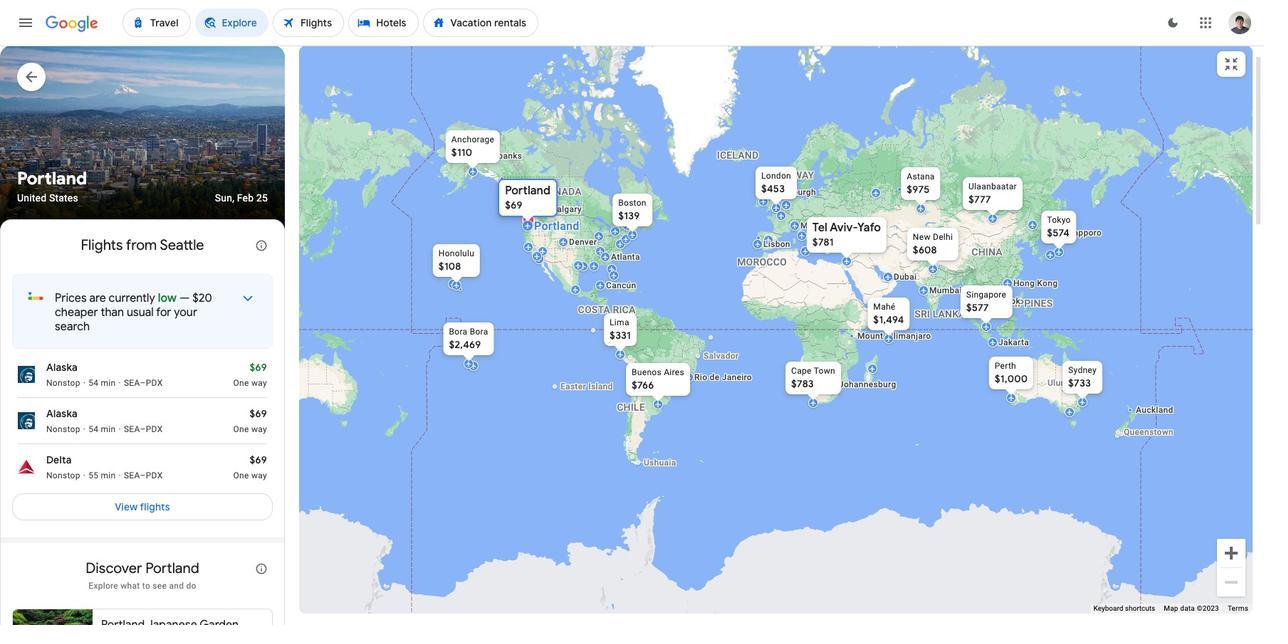 Task type: vqa. For each thing, say whether or not it's contained in the screenshot.
Trending searches
no



Task type: locate. For each thing, give the bounding box(es) containing it.
2 vertical spatial sea – pdx
[[124, 471, 163, 481]]

$69 down 69 us dollars text box
[[250, 454, 267, 467]]

discover portland
[[86, 560, 199, 578]]

view
[[115, 501, 138, 514]]

easter
[[560, 382, 586, 392]]

69 US dollars text field
[[250, 408, 267, 421]]

54 down search
[[88, 379, 98, 389]]

0 vertical spatial way
[[252, 379, 267, 389]]

0 vertical spatial 54 min
[[88, 379, 116, 389]]

2 vertical spatial min
[[101, 471, 116, 481]]

usd button
[[191, 597, 250, 620]]

1 sea – pdx from the top
[[124, 379, 163, 389]]

0 vertical spatial 69 us dollars text field
[[505, 199, 522, 212]]

main menu image
[[17, 14, 34, 31]]

3 pdx from the top
[[146, 471, 163, 481]]

2 nonstop from the top
[[46, 425, 80, 435]]

rio de janeiro
[[694, 373, 752, 383]]

3 nonstop from the top
[[46, 471, 80, 481]]

$69 down fairbanks
[[505, 199, 522, 212]]

nonstop down search
[[46, 379, 80, 389]]

bora up 2469 us dollars text field
[[470, 327, 488, 337]]

$69 for 69 us dollars text field
[[250, 454, 267, 467]]

perth
[[995, 361, 1017, 371]]

one for 69 us dollars text box
[[233, 425, 249, 435]]

54 min up "55 min"
[[88, 425, 116, 435]]

edinburgh
[[776, 187, 816, 197]]

mount kilimanjaro
[[858, 331, 931, 341]]

way for leftmost $69 text box
[[252, 379, 267, 389]]

see
[[153, 582, 167, 592]]

1 vertical spatial 54 min
[[88, 425, 116, 435]]

3 min from the top
[[101, 471, 116, 481]]

min down than
[[101, 379, 116, 389]]

$139
[[618, 210, 640, 222]]

2 bora from the left
[[470, 327, 488, 337]]

1 vertical spatial nonstop
[[46, 425, 80, 435]]

auckland
[[1136, 405, 1174, 415]]

$783
[[791, 378, 814, 391]]

 image
[[83, 378, 86, 389]]

574 US dollars text field
[[1047, 227, 1070, 239]]

 image
[[83, 424, 86, 436], [83, 471, 86, 482]]

2 vertical spatial pdx
[[146, 471, 163, 481]]

1 vertical spatial –
[[140, 425, 146, 435]]

view flights
[[115, 501, 170, 514]]

 image for delta
[[83, 471, 86, 482]]

island
[[588, 382, 613, 392]]

morocco
[[737, 257, 787, 268]]

2 alaska image from the top
[[18, 413, 35, 430]]

town
[[814, 366, 836, 376]]

0 vertical spatial sea – pdx
[[124, 379, 163, 389]]

1 vertical spatial way
[[252, 425, 267, 435]]

way down 69 us dollars text field
[[252, 471, 267, 481]]

2 vertical spatial way
[[252, 471, 267, 481]]

singapore $577
[[966, 290, 1007, 314]]

philippines
[[993, 298, 1053, 309]]

sydney $733
[[1069, 366, 1097, 390]]

buenos
[[632, 368, 662, 378]]

$766
[[632, 379, 654, 392]]

london $453
[[761, 171, 791, 195]]

2 vertical spatial nonstop
[[46, 471, 80, 481]]

tel aviv-yafo $781
[[813, 221, 881, 249]]

1 vertical spatial 69 us dollars text field
[[250, 362, 267, 374]]

0 vertical spatial $69 one way
[[233, 362, 267, 389]]

1000 US dollars text field
[[995, 373, 1028, 386]]

about these results image down 25 on the top left of page
[[244, 229, 279, 263]]

2 – from the top
[[140, 425, 146, 435]]

3 – from the top
[[140, 471, 146, 481]]

781 US dollars text field
[[813, 236, 834, 249]]

783 US dollars text field
[[791, 378, 814, 391]]

terms link
[[1228, 605, 1249, 613]]

54 min
[[88, 379, 116, 389], [88, 425, 116, 435]]

loading results progress bar
[[0, 46, 1265, 48]]

$608
[[913, 244, 937, 257]]

0 vertical spatial alaska image
[[18, 367, 35, 384]]

0 horizontal spatial bora
[[449, 327, 467, 337]]

$69 one way up 69 us dollars text field
[[233, 408, 267, 435]]

1 vertical spatial  image
[[83, 471, 86, 482]]

1 bora from the left
[[449, 327, 467, 337]]

1 alaska from the top
[[46, 362, 78, 374]]

$69 up 69 us dollars text field
[[250, 408, 267, 421]]

alaska image
[[18, 367, 35, 384], [18, 413, 35, 430]]

$110
[[451, 146, 472, 159]]

3 sea from the top
[[124, 471, 140, 481]]

69 us dollars text field down fairbanks
[[505, 199, 522, 212]]

69 US dollars text field
[[505, 199, 522, 212], [250, 362, 267, 374]]

2 $69 one way from the top
[[233, 408, 267, 435]]

states)
[[135, 602, 169, 615]]

map data ©2023
[[1165, 605, 1220, 613]]

about these results image
[[244, 229, 279, 263], [244, 553, 279, 587]]

2 54 min from the top
[[88, 425, 116, 435]]

queenstown
[[1124, 428, 1174, 438]]

portland $69
[[505, 184, 550, 212]]

map
[[1165, 605, 1179, 613]]

boston $139
[[618, 198, 647, 222]]

cape town $783
[[791, 366, 836, 391]]

0 vertical spatial sea
[[124, 379, 140, 389]]

3 one from the top
[[233, 471, 249, 481]]

alaska
[[46, 362, 78, 374], [46, 408, 78, 421]]

1 vertical spatial pdx
[[146, 425, 163, 435]]

3 way from the top
[[252, 471, 267, 481]]

0 vertical spatial alaska
[[46, 362, 78, 374]]

china
[[972, 247, 1003, 258]]

1 vertical spatial one
[[233, 425, 249, 435]]

1 vertical spatial alaska
[[46, 408, 78, 421]]

nonstop for  image corresponding to delta
[[46, 471, 80, 481]]

ushuaia
[[644, 458, 676, 468]]

54
[[88, 379, 98, 389], [88, 425, 98, 435]]

bora up $2,469
[[449, 327, 467, 337]]

1 vertical spatial sea
[[124, 425, 140, 435]]

1 pdx from the top
[[146, 379, 163, 389]]

1 $69 one way from the top
[[233, 362, 267, 389]]

keyboard shortcuts button
[[1094, 604, 1156, 614]]

1 vertical spatial about these results image
[[244, 553, 279, 587]]

1  image from the top
[[83, 424, 86, 436]]

1 nonstop from the top
[[46, 379, 80, 389]]

delta image
[[18, 459, 35, 476]]

bora bora $2,469
[[449, 327, 488, 351]]

$108
[[438, 260, 461, 273]]

$69 one way down 69 us dollars text box
[[233, 454, 267, 481]]

$777
[[969, 193, 991, 206]]

2 alaska from the top
[[46, 408, 78, 421]]

1 vertical spatial min
[[101, 425, 116, 435]]

change appearance image
[[1157, 6, 1191, 40]]

tokyo $574
[[1047, 215, 1071, 239]]

0 vertical spatial one
[[233, 379, 249, 389]]

costa rica
[[578, 304, 636, 316]]

way for 69 us dollars text box
[[252, 425, 267, 435]]

nonstop down delta
[[46, 471, 80, 481]]

2 vertical spatial one
[[233, 471, 249, 481]]

jakarta
[[999, 338, 1029, 348]]

portland down fairbanks
[[505, 184, 550, 198]]

nonstop
[[46, 379, 80, 389], [46, 425, 80, 435], [46, 471, 80, 481]]

0 vertical spatial nonstop
[[46, 379, 80, 389]]

0 vertical spatial pdx
[[146, 379, 163, 389]]

nonstop up delta
[[46, 425, 80, 435]]

$69 one way up 69 us dollars text box
[[233, 362, 267, 389]]

54 min down search
[[88, 379, 116, 389]]

1 vertical spatial $69 one way
[[233, 408, 267, 435]]

1 horizontal spatial 69 us dollars text field
[[505, 199, 522, 212]]

2 one from the top
[[233, 425, 249, 435]]

for
[[156, 306, 171, 320]]

alaska for 69 us dollars text box
[[46, 408, 78, 421]]

way
[[252, 379, 267, 389], [252, 425, 267, 435], [252, 471, 267, 481]]

about these results image up usd button
[[244, 553, 279, 587]]

pdx for 69 us dollars text box
[[146, 425, 163, 435]]

astana
[[907, 172, 935, 182]]

1494 US dollars text field
[[874, 314, 904, 326]]

331 US dollars text field
[[610, 329, 631, 342]]

0 vertical spatial 54
[[88, 379, 98, 389]]

way down 69 us dollars text box
[[252, 425, 267, 435]]

3 sea – pdx from the top
[[124, 471, 163, 481]]

min up "55 min"
[[101, 425, 116, 435]]

0 vertical spatial –
[[140, 379, 146, 389]]

0 vertical spatial about these results image
[[244, 229, 279, 263]]

bangkok
[[986, 296, 1021, 306]]

pdx
[[146, 379, 163, 389], [146, 425, 163, 435], [146, 471, 163, 481]]

2 vertical spatial sea
[[124, 471, 140, 481]]

1 54 min from the top
[[88, 379, 116, 389]]

766 US dollars text field
[[632, 379, 654, 392]]

new delhi $608
[[913, 232, 953, 257]]

shortcuts
[[1126, 605, 1156, 613]]

0 horizontal spatial 69 us dollars text field
[[250, 362, 267, 374]]

0 vertical spatial  image
[[83, 424, 86, 436]]

salvador
[[704, 351, 739, 361]]

tokyo
[[1047, 215, 1071, 225]]

way up 69 us dollars text box
[[252, 379, 267, 389]]

2 vertical spatial $69 one way
[[233, 454, 267, 481]]

2 vertical spatial –
[[140, 471, 146, 481]]

2 way from the top
[[252, 425, 267, 435]]

alaska down search
[[46, 362, 78, 374]]

1 vertical spatial alaska image
[[18, 413, 35, 430]]

0 vertical spatial min
[[101, 379, 116, 389]]

$69 inside portland $69
[[505, 199, 522, 212]]

$69 up 69 us dollars text box
[[250, 362, 267, 374]]

way for 69 us dollars text field
[[252, 471, 267, 481]]

flights from seattle
[[81, 237, 204, 255]]

ulaanbaatar $777
[[969, 182, 1017, 206]]

1 vertical spatial sea – pdx
[[124, 425, 163, 435]]

one
[[233, 379, 249, 389], [233, 425, 249, 435], [233, 471, 249, 481]]

$781
[[813, 236, 834, 249]]

alaska up delta
[[46, 408, 78, 421]]

69 us dollars text field up 69 us dollars text box
[[250, 362, 267, 374]]

2 pdx from the top
[[146, 425, 163, 435]]

2 min from the top
[[101, 425, 116, 435]]

— $20 cheaper than usual for your search
[[55, 292, 212, 335]]

55
[[88, 471, 98, 481]]

what
[[121, 582, 140, 592]]

1 alaska image from the top
[[18, 367, 35, 384]]

alaska for leftmost $69 text box
[[46, 362, 78, 374]]

flights
[[140, 501, 170, 514]]

2 sea from the top
[[124, 425, 140, 435]]

2  image from the top
[[83, 471, 86, 482]]

alaska image for 69 us dollars text box
[[18, 413, 35, 430]]

54 up the 55 at the left bottom of page
[[88, 425, 98, 435]]

min right the 55 at the left bottom of page
[[101, 471, 116, 481]]

usual
[[127, 306, 154, 320]]

aires
[[664, 368, 684, 378]]

1 horizontal spatial bora
[[470, 327, 488, 337]]

$69
[[505, 199, 522, 212], [250, 362, 267, 374], [250, 408, 267, 421], [250, 454, 267, 467]]

3 $69 one way from the top
[[233, 454, 267, 481]]

janeiro
[[722, 373, 752, 383]]

1 way from the top
[[252, 379, 267, 389]]

–
[[140, 379, 146, 389], [140, 425, 146, 435], [140, 471, 146, 481]]

1 min from the top
[[101, 379, 116, 389]]

1 vertical spatial 54
[[88, 425, 98, 435]]

2 sea – pdx from the top
[[124, 425, 163, 435]]

do
[[186, 582, 196, 592]]

english (united states) button
[[35, 597, 180, 620]]

norway
[[773, 170, 814, 181]]

more details image
[[231, 282, 265, 316]]



Task type: describe. For each thing, give the bounding box(es) containing it.
$1,494
[[874, 314, 904, 326]]

kong
[[1037, 279, 1058, 289]]

anchorage $110
[[451, 135, 494, 159]]

feb
[[237, 193, 254, 204]]

yafo
[[858, 221, 881, 235]]

uluru
[[1048, 378, 1069, 388]]

explore
[[89, 582, 118, 592]]

delta
[[46, 454, 72, 467]]

$574
[[1047, 227, 1070, 239]]

139 US dollars text field
[[618, 210, 640, 222]]

portland down calgary
[[534, 219, 579, 233]]

$453
[[761, 182, 785, 195]]

1 about these results image from the top
[[244, 229, 279, 263]]

$69 for leftmost $69 text box
[[250, 362, 267, 374]]

terms
[[1228, 605, 1249, 613]]

hong
[[1014, 279, 1035, 289]]

$69 one way for leftmost $69 text box
[[233, 362, 267, 389]]

—
[[180, 292, 190, 306]]

data
[[1181, 605, 1196, 613]]

delhi
[[933, 232, 953, 242]]

navigate back image
[[17, 63, 46, 91]]

currently
[[109, 292, 155, 306]]

kilimanjaro
[[886, 331, 931, 341]]

view smaller map image
[[1224, 56, 1241, 73]]

united states
[[17, 193, 78, 204]]

hong kong
[[1014, 279, 1058, 289]]

1 sea from the top
[[124, 379, 140, 389]]

108 US dollars text field
[[438, 260, 461, 273]]

min for 69 us dollars text field
[[101, 471, 116, 481]]

singapore
[[966, 290, 1007, 300]]

united
[[17, 193, 47, 204]]

– for 69 us dollars text field
[[140, 471, 146, 481]]

$69 one way for 69 us dollars text field
[[233, 454, 267, 481]]

nonstop for  image associated with alaska
[[46, 425, 80, 435]]

pdx for 69 us dollars text field
[[146, 471, 163, 481]]

$20
[[193, 292, 212, 306]]

low
[[158, 292, 177, 306]]

tel
[[813, 221, 828, 235]]

rica
[[613, 304, 636, 316]]

denver
[[569, 237, 597, 247]]

sea – pdx for  image associated with alaska
[[124, 425, 163, 435]]

portland up united states
[[17, 169, 87, 190]]

canada
[[541, 186, 582, 197]]

keyboard shortcuts
[[1094, 605, 1156, 613]]

usd
[[218, 602, 238, 615]]

453 US dollars text field
[[761, 182, 785, 195]]

costa
[[578, 304, 610, 316]]

honolulu
[[438, 249, 474, 259]]

alaska image for leftmost $69 text box
[[18, 367, 35, 384]]

prices
[[55, 292, 87, 306]]

and
[[169, 582, 184, 592]]

portland up and
[[146, 560, 199, 578]]

map region
[[229, 0, 1265, 626]]

$331
[[610, 329, 631, 342]]

(united
[[98, 602, 133, 615]]

english
[[62, 602, 96, 615]]

sea for  image associated with alaska
[[124, 425, 140, 435]]

ulaanbaatar
[[969, 182, 1017, 192]]

577 US dollars text field
[[966, 301, 989, 314]]

seattle
[[160, 237, 204, 255]]

explore what to see and do
[[89, 582, 196, 592]]

keyboard
[[1094, 605, 1124, 613]]

honolulu $108
[[438, 249, 474, 273]]

calgary
[[551, 205, 582, 214]]

– for 69 us dollars text box
[[140, 425, 146, 435]]

min for 69 us dollars text box
[[101, 425, 116, 435]]

athens
[[830, 242, 858, 252]]

your
[[174, 306, 197, 320]]

dubai
[[894, 272, 917, 282]]

mahé $1,494
[[874, 302, 904, 326]]

sapporo
[[1069, 228, 1102, 238]]

cape
[[791, 366, 812, 376]]

sea – pdx for  image corresponding to delta
[[124, 471, 163, 481]]

2 about these results image from the top
[[244, 553, 279, 587]]

search
[[55, 320, 90, 335]]

2469 US dollars text field
[[449, 338, 481, 351]]

states
[[49, 193, 78, 204]]

min for leftmost $69 text box
[[101, 379, 116, 389]]

1 54 from the top
[[88, 379, 98, 389]]

mount
[[858, 331, 883, 341]]

rio
[[694, 373, 707, 383]]

astana $975
[[907, 172, 935, 196]]

$69 one way for 69 us dollars text box
[[233, 408, 267, 435]]

prices are currently low
[[55, 292, 177, 306]]

$69 for 69 us dollars text box
[[250, 408, 267, 421]]

sri
[[915, 309, 930, 320]]

london
[[761, 171, 791, 181]]

69 US dollars text field
[[250, 454, 267, 467]]

©2023
[[1198, 605, 1220, 613]]

$2,469
[[449, 338, 481, 351]]

608 US dollars text field
[[913, 244, 937, 257]]

from
[[126, 237, 157, 255]]

$577
[[966, 301, 989, 314]]

sun,
[[215, 193, 235, 204]]

sun, feb 25
[[215, 193, 268, 204]]

777 US dollars text field
[[969, 193, 991, 206]]

$1,000
[[995, 373, 1028, 386]]

than
[[101, 306, 124, 320]]

easter island
[[560, 382, 613, 392]]

 image for alaska
[[83, 424, 86, 436]]

1 – from the top
[[140, 379, 146, 389]]

sea for  image corresponding to delta
[[124, 471, 140, 481]]

milan
[[801, 221, 823, 231]]

lanka
[[933, 309, 966, 320]]

975 US dollars text field
[[907, 183, 930, 196]]

chile
[[617, 402, 645, 413]]

one for 69 us dollars text field
[[233, 471, 249, 481]]

boston
[[618, 198, 647, 208]]

110 US dollars text field
[[451, 146, 472, 159]]

de
[[710, 373, 720, 383]]

2 54 from the top
[[88, 425, 98, 435]]

1 one from the top
[[233, 379, 249, 389]]

733 US dollars text field
[[1069, 377, 1091, 390]]

lima
[[610, 318, 629, 328]]



